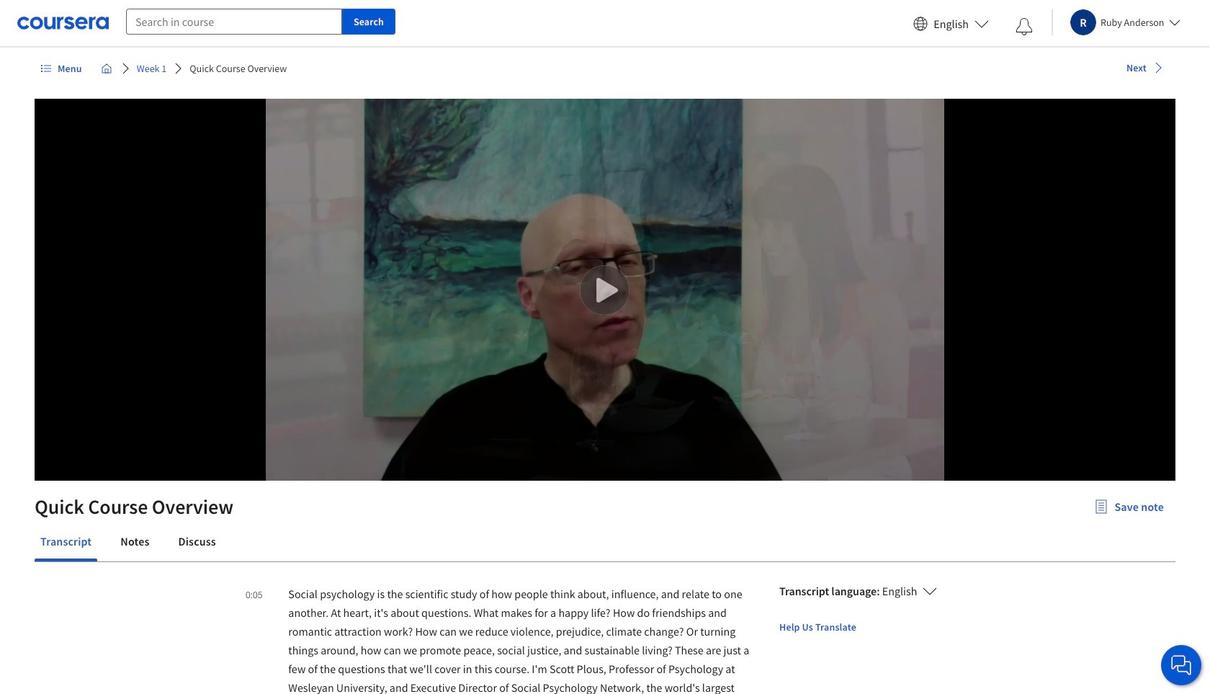 Task type: vqa. For each thing, say whether or not it's contained in the screenshot.
Google Skills
no



Task type: locate. For each thing, give the bounding box(es) containing it.
home image
[[101, 63, 112, 74]]

Search in course text field
[[126, 9, 342, 35]]

coursera image
[[17, 12, 109, 35]]



Task type: describe. For each thing, give the bounding box(es) containing it.
related lecture content tabs tab list
[[35, 524, 1176, 561]]



